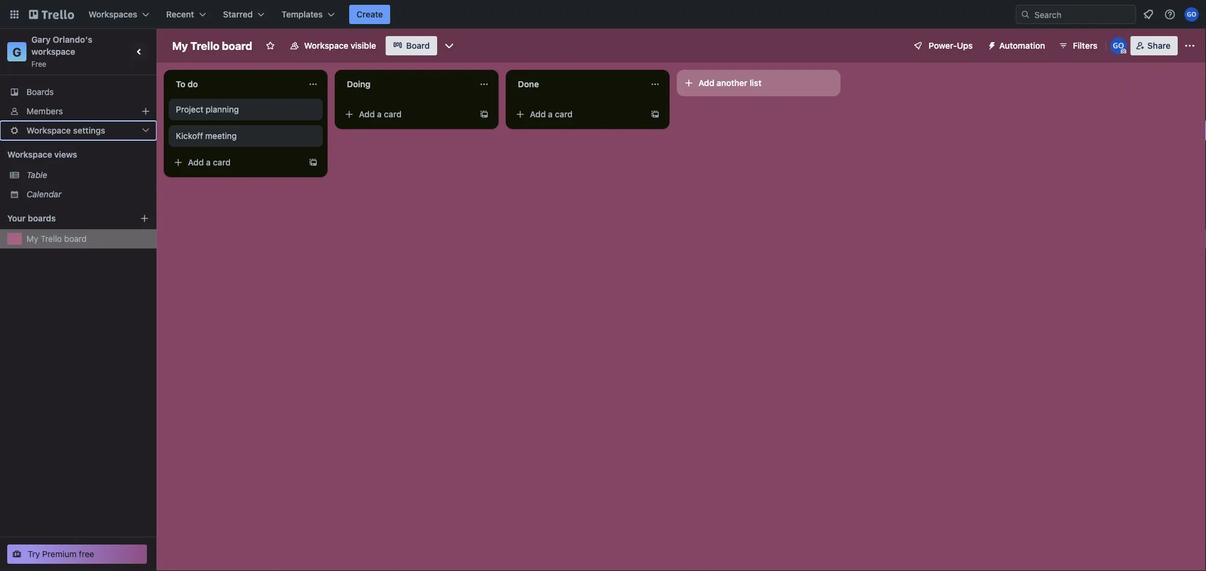 Task type: describe. For each thing, give the bounding box(es) containing it.
0 horizontal spatial my trello board
[[27, 234, 87, 244]]

board inside text box
[[222, 39, 252, 52]]

create from template… image for done
[[650, 110, 660, 119]]

project
[[176, 104, 203, 114]]

create button
[[349, 5, 390, 24]]

add for done
[[530, 109, 546, 119]]

boards
[[27, 87, 54, 97]]

add a card button for doing
[[340, 105, 475, 124]]

orlando's
[[53, 35, 92, 45]]

power-
[[929, 41, 957, 51]]

my inside board name text box
[[172, 39, 188, 52]]

back to home image
[[29, 5, 74, 24]]

0 notifications image
[[1141, 7, 1156, 22]]

try
[[28, 550, 40, 560]]

your boards
[[7, 214, 56, 223]]

power-ups
[[929, 41, 973, 51]]

add a card for doing
[[359, 109, 402, 119]]

gary orlando (garyorlando) image
[[1185, 7, 1199, 22]]

customize views image
[[443, 40, 455, 52]]

add inside button
[[699, 78, 715, 88]]

switch to… image
[[8, 8, 20, 20]]

members link
[[0, 102, 157, 121]]

share
[[1148, 41, 1171, 51]]

boards
[[28, 214, 56, 223]]

meeting
[[205, 131, 237, 141]]

Done text field
[[511, 75, 643, 94]]

add for doing
[[359, 109, 375, 119]]

workspaces
[[89, 9, 137, 19]]

sm image
[[983, 36, 1000, 53]]

calendar
[[27, 189, 61, 199]]

list
[[750, 78, 762, 88]]

add for to do
[[188, 157, 204, 167]]

visible
[[351, 41, 376, 51]]

table
[[27, 170, 47, 180]]

Board name text field
[[166, 36, 258, 55]]

starred
[[223, 9, 253, 19]]

add a card button for to do
[[169, 153, 304, 172]]

doing
[[347, 79, 371, 89]]

add board image
[[140, 214, 149, 223]]

filters
[[1073, 41, 1098, 51]]

done
[[518, 79, 539, 89]]

your boards with 1 items element
[[7, 211, 122, 226]]

gary
[[31, 35, 51, 45]]

1 vertical spatial my
[[27, 234, 38, 244]]

open information menu image
[[1164, 8, 1176, 20]]

workspace for workspace views
[[7, 150, 52, 160]]

a for done
[[548, 109, 553, 119]]

do
[[188, 79, 198, 89]]

share button
[[1131, 36, 1178, 55]]

power-ups button
[[905, 36, 980, 55]]

kickoff meeting
[[176, 131, 237, 141]]

gary orlando's workspace free
[[31, 35, 94, 68]]

my trello board inside board name text box
[[172, 39, 252, 52]]

workspace settings button
[[0, 121, 157, 140]]

starred button
[[216, 5, 272, 24]]

workspace for workspace settings
[[27, 126, 71, 136]]

free
[[79, 550, 94, 560]]

filters button
[[1055, 36, 1101, 55]]

planning
[[206, 104, 239, 114]]

show menu image
[[1184, 40, 1196, 52]]

gary orlando (garyorlando) image
[[1110, 37, 1127, 54]]

to do
[[176, 79, 198, 89]]

add a card for done
[[530, 109, 573, 119]]

1 vertical spatial board
[[64, 234, 87, 244]]

calendar link
[[27, 189, 149, 201]]

kickoff meeting link
[[176, 130, 316, 142]]

0 horizontal spatial trello
[[41, 234, 62, 244]]

boards link
[[0, 83, 157, 102]]

workspace settings
[[27, 126, 105, 136]]

add a card for to do
[[188, 157, 231, 167]]

my trello board link
[[27, 233, 149, 245]]



Task type: vqa. For each thing, say whether or not it's contained in the screenshot.
text box
no



Task type: locate. For each thing, give the bounding box(es) containing it.
my trello board down starred
[[172, 39, 252, 52]]

my down your boards
[[27, 234, 38, 244]]

workspace up table
[[7, 150, 52, 160]]

2 vertical spatial workspace
[[7, 150, 52, 160]]

0 horizontal spatial my
[[27, 234, 38, 244]]

card down 'meeting'
[[213, 157, 231, 167]]

1 horizontal spatial board
[[222, 39, 252, 52]]

workspace navigation collapse icon image
[[131, 43, 148, 60]]

workspaces button
[[81, 5, 157, 24]]

board down your boards with 1 items element
[[64, 234, 87, 244]]

premium
[[42, 550, 77, 560]]

card down done text box
[[555, 109, 573, 119]]

0 vertical spatial my trello board
[[172, 39, 252, 52]]

table link
[[27, 169, 149, 181]]

board
[[222, 39, 252, 52], [64, 234, 87, 244]]

1 horizontal spatial add a card
[[359, 109, 402, 119]]

0 vertical spatial create from template… image
[[650, 110, 660, 119]]

workspace for workspace visible
[[304, 41, 349, 51]]

1 horizontal spatial a
[[377, 109, 382, 119]]

1 horizontal spatial my
[[172, 39, 188, 52]]

0 vertical spatial my
[[172, 39, 188, 52]]

recent button
[[159, 5, 213, 24]]

a down doing text box
[[377, 109, 382, 119]]

board link
[[386, 36, 437, 55]]

card for to do
[[213, 157, 231, 167]]

workspace inside dropdown button
[[27, 126, 71, 136]]

add down "done"
[[530, 109, 546, 119]]

search image
[[1021, 10, 1031, 19]]

card down doing text box
[[384, 109, 402, 119]]

settings
[[73, 126, 105, 136]]

2 horizontal spatial add a card button
[[511, 105, 646, 124]]

a for to do
[[206, 157, 211, 167]]

card for done
[[555, 109, 573, 119]]

2 horizontal spatial a
[[548, 109, 553, 119]]

1 vertical spatial my trello board
[[27, 234, 87, 244]]

1 vertical spatial workspace
[[27, 126, 71, 136]]

trello down recent dropdown button
[[190, 39, 219, 52]]

1 horizontal spatial my trello board
[[172, 39, 252, 52]]

0 vertical spatial workspace
[[304, 41, 349, 51]]

a
[[377, 109, 382, 119], [548, 109, 553, 119], [206, 157, 211, 167]]

create from template… image
[[650, 110, 660, 119], [308, 158, 318, 167]]

workspace
[[31, 47, 75, 57]]

try premium free button
[[7, 545, 147, 564]]

workspace visible
[[304, 41, 376, 51]]

1 horizontal spatial trello
[[190, 39, 219, 52]]

0 horizontal spatial add a card button
[[169, 153, 304, 172]]

another
[[717, 78, 748, 88]]

templates button
[[274, 5, 342, 24]]

try premium free
[[28, 550, 94, 560]]

kickoff
[[176, 131, 203, 141]]

g
[[12, 45, 21, 59]]

star or unstar board image
[[266, 41, 275, 51]]

my
[[172, 39, 188, 52], [27, 234, 38, 244]]

this member is an admin of this board. image
[[1121, 49, 1127, 54]]

add a card
[[359, 109, 402, 119], [530, 109, 573, 119], [188, 157, 231, 167]]

1 horizontal spatial add a card button
[[340, 105, 475, 124]]

project planning
[[176, 104, 239, 114]]

workspace
[[304, 41, 349, 51], [27, 126, 71, 136], [7, 150, 52, 160]]

0 horizontal spatial card
[[213, 157, 231, 167]]

add a card button down done text box
[[511, 105, 646, 124]]

add a card button
[[340, 105, 475, 124], [511, 105, 646, 124], [169, 153, 304, 172]]

primary element
[[0, 0, 1206, 29]]

board down starred
[[222, 39, 252, 52]]

add down kickoff
[[188, 157, 204, 167]]

automation button
[[983, 36, 1053, 55]]

add a card down the doing
[[359, 109, 402, 119]]

add
[[699, 78, 715, 88], [359, 109, 375, 119], [530, 109, 546, 119], [188, 157, 204, 167]]

workspace visible button
[[282, 36, 383, 55]]

2 horizontal spatial card
[[555, 109, 573, 119]]

add left another
[[699, 78, 715, 88]]

a down kickoff meeting
[[206, 157, 211, 167]]

0 vertical spatial trello
[[190, 39, 219, 52]]

add a card button for done
[[511, 105, 646, 124]]

recent
[[166, 9, 194, 19]]

gary orlando's workspace link
[[31, 35, 94, 57]]

project planning link
[[176, 104, 316, 116]]

0 vertical spatial board
[[222, 39, 252, 52]]

board
[[406, 41, 430, 51]]

workspace down "templates" popup button
[[304, 41, 349, 51]]

2 horizontal spatial add a card
[[530, 109, 573, 119]]

Search field
[[1031, 5, 1136, 23]]

workspace inside button
[[304, 41, 349, 51]]

my trello board
[[172, 39, 252, 52], [27, 234, 87, 244]]

templates
[[282, 9, 323, 19]]

0 horizontal spatial create from template… image
[[308, 158, 318, 167]]

card for doing
[[384, 109, 402, 119]]

1 vertical spatial create from template… image
[[308, 158, 318, 167]]

members
[[27, 106, 63, 116]]

g link
[[7, 42, 27, 61]]

0 horizontal spatial board
[[64, 234, 87, 244]]

create
[[357, 9, 383, 19]]

add a card button down doing text box
[[340, 105, 475, 124]]

add a card down "done"
[[530, 109, 573, 119]]

0 horizontal spatial a
[[206, 157, 211, 167]]

card
[[384, 109, 402, 119], [555, 109, 573, 119], [213, 157, 231, 167]]

workspace views
[[7, 150, 77, 160]]

trello inside board name text box
[[190, 39, 219, 52]]

free
[[31, 60, 46, 68]]

add a card button down kickoff meeting link
[[169, 153, 304, 172]]

add down the doing
[[359, 109, 375, 119]]

a down done text box
[[548, 109, 553, 119]]

create from template… image
[[479, 110, 489, 119]]

0 horizontal spatial add a card
[[188, 157, 231, 167]]

add another list
[[699, 78, 762, 88]]

my trello board down your boards with 1 items element
[[27, 234, 87, 244]]

a for doing
[[377, 109, 382, 119]]

1 horizontal spatial create from template… image
[[650, 110, 660, 119]]

your
[[7, 214, 26, 223]]

add a card down kickoff meeting
[[188, 157, 231, 167]]

views
[[54, 150, 77, 160]]

1 horizontal spatial card
[[384, 109, 402, 119]]

my down recent
[[172, 39, 188, 52]]

1 vertical spatial trello
[[41, 234, 62, 244]]

workspace down members
[[27, 126, 71, 136]]

create from template… image for to do
[[308, 158, 318, 167]]

Doing text field
[[340, 75, 472, 94]]

add another list button
[[677, 70, 841, 96]]

to
[[176, 79, 186, 89]]

ups
[[957, 41, 973, 51]]

automation
[[1000, 41, 1045, 51]]

trello
[[190, 39, 219, 52], [41, 234, 62, 244]]

To do text field
[[169, 75, 301, 94]]

trello down boards
[[41, 234, 62, 244]]



